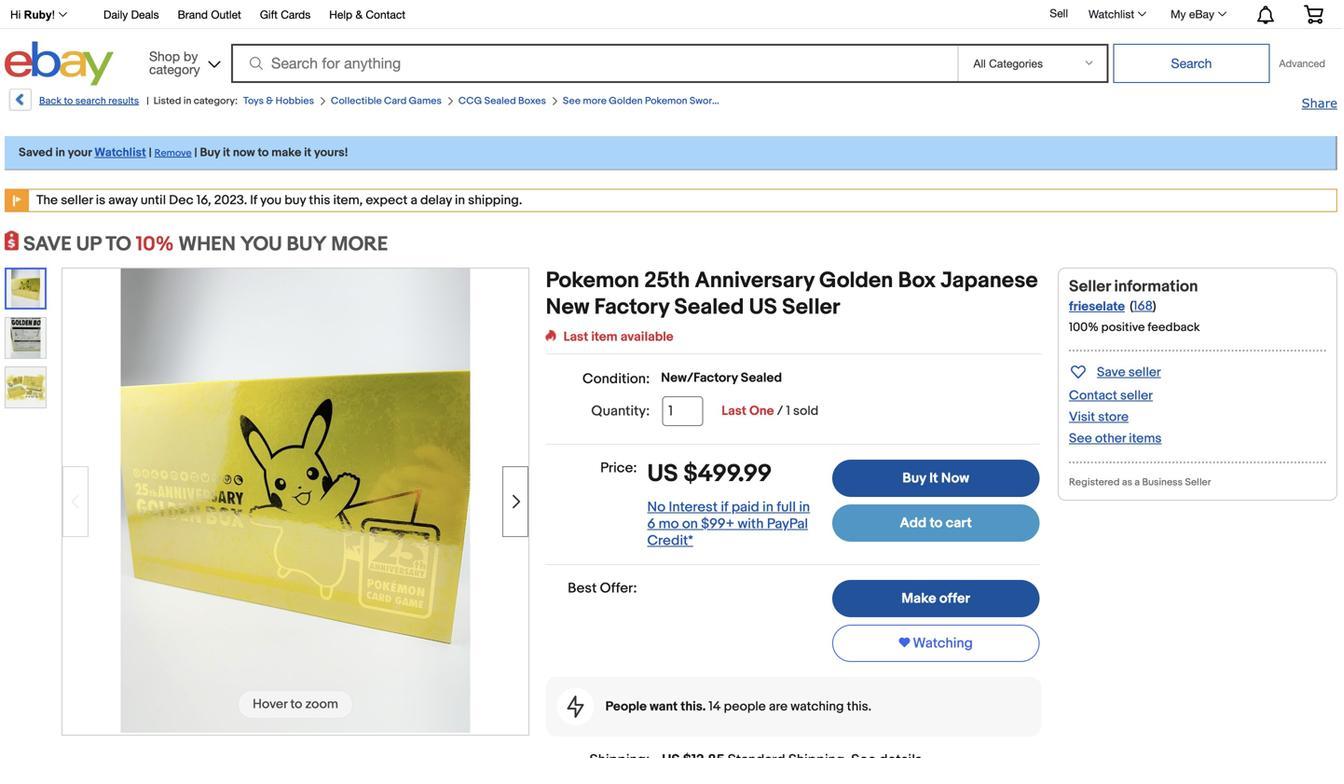 Task type: locate. For each thing, give the bounding box(es) containing it.
help & contact link
[[329, 5, 406, 26]]

1 horizontal spatial last
[[722, 403, 747, 419]]

it right make
[[304, 145, 312, 160]]

1 vertical spatial pokemon
[[546, 268, 640, 294]]

0 vertical spatial watchlist
[[1089, 7, 1135, 21]]

contact right the help
[[366, 8, 406, 21]]

item,
[[333, 193, 363, 208]]

pokemon inside pokemon 25th anniversary golden box japanese new factory sealed us seller
[[546, 268, 640, 294]]

picture 2 of 3 image
[[6, 318, 46, 358]]

1 vertical spatial to
[[258, 145, 269, 160]]

see down visit
[[1070, 431, 1093, 447]]

back
[[39, 95, 62, 107]]

1 vertical spatial buy
[[903, 470, 927, 487]]

us $499.99 main content
[[546, 268, 1042, 758]]

1 horizontal spatial seller
[[1070, 277, 1111, 297]]

2 vertical spatial seller
[[1121, 388, 1154, 404]]

seller for contact
[[1121, 388, 1154, 404]]

visit store link
[[1070, 409, 1129, 425]]

positive
[[1102, 320, 1146, 335]]

buy left now
[[200, 145, 220, 160]]

toys & hobbies
[[243, 95, 314, 107]]

hi
[[10, 8, 21, 21]]

frieselate
[[1070, 299, 1126, 315]]

2 vertical spatial to
[[930, 515, 943, 532]]

shop by category banner
[[0, 0, 1338, 90]]

1 horizontal spatial to
[[258, 145, 269, 160]]

2 horizontal spatial to
[[930, 515, 943, 532]]

people want this. 14 people are watching this.
[[606, 699, 872, 715]]

0 vertical spatial sealed
[[485, 95, 516, 107]]

1 horizontal spatial a
[[1135, 477, 1141, 489]]

best offer:
[[568, 580, 637, 597]]

0 horizontal spatial seller
[[783, 294, 841, 321]]

a right as
[[1135, 477, 1141, 489]]

watchlist link right the sell link
[[1079, 3, 1156, 25]]

1 horizontal spatial watchlist
[[1089, 7, 1135, 21]]

hi ruby !
[[10, 8, 55, 21]]

0 horizontal spatial last
[[564, 329, 589, 345]]

this. right watching
[[847, 699, 872, 715]]

1
[[787, 403, 791, 419]]

seller for save
[[1129, 365, 1162, 380]]

1 it from the left
[[223, 145, 230, 160]]

168 link
[[1134, 298, 1153, 314]]

shield
[[730, 95, 759, 107]]

daily deals link
[[104, 5, 159, 26]]

seller left is
[[61, 193, 93, 208]]

more
[[331, 232, 388, 256]]

no interest if paid in full in 6 mo on $99+ with paypal credit*
[[648, 499, 811, 549]]

to right back
[[64, 95, 73, 107]]

saved in your watchlist | remove | buy it now to make it yours!
[[19, 145, 348, 160]]

us up no
[[648, 460, 679, 489]]

warning image
[[6, 190, 29, 211]]

0 horizontal spatial to
[[64, 95, 73, 107]]

now
[[942, 470, 970, 487]]

& left shield
[[721, 95, 728, 107]]

25th up available
[[645, 268, 690, 294]]

deals
[[131, 8, 159, 21]]

sealed right ccg on the top of page
[[485, 95, 516, 107]]

1 this. from the left
[[681, 699, 706, 715]]

0 horizontal spatial pokemon
[[546, 268, 640, 294]]

brand
[[178, 8, 208, 21]]

0 vertical spatial see
[[563, 95, 581, 107]]

1 vertical spatial us
[[648, 460, 679, 489]]

& right the toys
[[266, 95, 273, 107]]

0 horizontal spatial see
[[563, 95, 581, 107]]

watchlist right the sell link
[[1089, 7, 1135, 21]]

card
[[384, 95, 407, 107]]

& inside help & contact link
[[356, 8, 363, 21]]

sealed up one
[[741, 370, 782, 386]]

buy
[[285, 193, 306, 208]]

0 vertical spatial to
[[64, 95, 73, 107]]

new/factory sealed
[[661, 370, 782, 386]]

6
[[648, 516, 656, 532]]

1 horizontal spatial golden
[[820, 268, 894, 294]]

1 horizontal spatial 25th
[[761, 95, 781, 107]]

0 vertical spatial watchlist link
[[1079, 3, 1156, 25]]

1 horizontal spatial see
[[1070, 431, 1093, 447]]

1 horizontal spatial contact
[[1070, 388, 1118, 404]]

dec
[[169, 193, 194, 208]]

this. left 14
[[681, 699, 706, 715]]

up
[[76, 232, 101, 256]]

0 horizontal spatial 25th
[[645, 268, 690, 294]]

1 vertical spatial 25th
[[645, 268, 690, 294]]

0 horizontal spatial a
[[411, 193, 418, 208]]

pokemon 25th anniversary golden box japanese new factory sealed us seller
[[546, 268, 1039, 321]]

see
[[563, 95, 581, 107], [1070, 431, 1093, 447]]

pokemon left sword
[[645, 95, 688, 107]]

to left cart
[[930, 515, 943, 532]]

seller down save seller
[[1121, 388, 1154, 404]]

is
[[96, 193, 106, 208]]

0 horizontal spatial this.
[[681, 699, 706, 715]]

listed
[[154, 95, 181, 107]]

& for toys
[[266, 95, 273, 107]]

category
[[149, 62, 200, 77]]

golden right more
[[609, 95, 643, 107]]

contact up visit store link
[[1070, 388, 1118, 404]]

1 vertical spatial see
[[1070, 431, 1093, 447]]

1 vertical spatial seller
[[1129, 365, 1162, 380]]

watchlist right your
[[94, 145, 146, 160]]

0 horizontal spatial &
[[266, 95, 273, 107]]

0 horizontal spatial golden
[[609, 95, 643, 107]]

seller inside contact seller visit store see other items
[[1121, 388, 1154, 404]]

0 vertical spatial contact
[[366, 8, 406, 21]]

Search for anything text field
[[234, 46, 954, 81]]

watchlist link right your
[[94, 145, 146, 160]]

0 horizontal spatial us
[[648, 460, 679, 489]]

pokemon up item
[[546, 268, 640, 294]]

my ebay link
[[1161, 3, 1236, 25]]

you
[[260, 193, 282, 208]]

last for last one / 1 sold
[[722, 403, 747, 419]]

1 vertical spatial a
[[1135, 477, 1141, 489]]

shop by category
[[149, 48, 200, 77]]

(
[[1131, 298, 1134, 314]]

paypal
[[767, 516, 808, 532]]

1 vertical spatial watchlist
[[94, 145, 146, 160]]

to right now
[[258, 145, 269, 160]]

category:
[[194, 95, 238, 107]]

to inside us $499.99 main content
[[930, 515, 943, 532]]

0 vertical spatial last
[[564, 329, 589, 345]]

quantity:
[[592, 403, 650, 420]]

0 vertical spatial us
[[749, 294, 778, 321]]

daily deals
[[104, 8, 159, 21]]

0 vertical spatial golden
[[609, 95, 643, 107]]

1 horizontal spatial us
[[749, 294, 778, 321]]

picture 1 of 3 image
[[7, 270, 45, 308]]

buy inside 'link'
[[903, 470, 927, 487]]

when
[[179, 232, 236, 256]]

in right listed
[[184, 95, 192, 107]]

1 horizontal spatial &
[[356, 8, 363, 21]]

/
[[777, 403, 784, 419]]

business
[[1143, 477, 1183, 489]]

0 horizontal spatial it
[[223, 145, 230, 160]]

buy it now link
[[833, 460, 1040, 497]]

item
[[592, 329, 618, 345]]

25th right shield
[[761, 95, 781, 107]]

shop
[[149, 48, 180, 64]]

2 vertical spatial sealed
[[741, 370, 782, 386]]

None submit
[[1114, 44, 1271, 83]]

0 vertical spatial pokemon
[[645, 95, 688, 107]]

see left more
[[563, 95, 581, 107]]

2 horizontal spatial &
[[721, 95, 728, 107]]

0 vertical spatial seller
[[61, 193, 93, 208]]

mo
[[659, 516, 679, 532]]

| left remove button
[[149, 145, 152, 160]]

| right remove button
[[194, 145, 197, 160]]

a left delay
[[411, 193, 418, 208]]

sealed for new/factory
[[741, 370, 782, 386]]

last
[[564, 329, 589, 345], [722, 403, 747, 419]]

|
[[147, 95, 149, 107], [149, 145, 152, 160], [194, 145, 197, 160]]

pokemon 25th anniversary golden box japanese new factory sealed us seller - picture 1 of 3 image
[[121, 266, 470, 733]]

in right "full"
[[799, 499, 811, 516]]

buy left it
[[903, 470, 927, 487]]

away
[[108, 193, 138, 208]]

full
[[777, 499, 796, 516]]

1 horizontal spatial it
[[304, 145, 312, 160]]

2 this. from the left
[[847, 699, 872, 715]]

1 horizontal spatial watchlist link
[[1079, 3, 1156, 25]]

& right the help
[[356, 8, 363, 21]]

see other items link
[[1070, 431, 1162, 447]]

1 vertical spatial sealed
[[675, 294, 744, 321]]

as
[[1123, 477, 1133, 489]]

2 horizontal spatial seller
[[1186, 477, 1212, 489]]

1 horizontal spatial this.
[[847, 699, 872, 715]]

watchlist link inside account navigation
[[1079, 3, 1156, 25]]

it left now
[[223, 145, 230, 160]]

ebay
[[1190, 7, 1215, 21]]

0 horizontal spatial buy
[[200, 145, 220, 160]]

last left one
[[722, 403, 747, 419]]

1 vertical spatial contact
[[1070, 388, 1118, 404]]

seller inside button
[[1129, 365, 1162, 380]]

us up the "new/factory sealed"
[[749, 294, 778, 321]]

this
[[309, 193, 331, 208]]

1 vertical spatial watchlist link
[[94, 145, 146, 160]]

pokemon
[[645, 95, 688, 107], [546, 268, 640, 294]]

1 vertical spatial golden
[[820, 268, 894, 294]]

sealed up new/factory
[[675, 294, 744, 321]]

information
[[1115, 277, 1199, 297]]

seller right 'save'
[[1129, 365, 1162, 380]]

1 vertical spatial last
[[722, 403, 747, 419]]

the seller is away until dec 16, 2023. if you buy this item, expect a delay in shipping.
[[36, 193, 523, 208]]

box
[[899, 268, 936, 294]]

to
[[64, 95, 73, 107], [258, 145, 269, 160], [930, 515, 943, 532]]

paid
[[732, 499, 760, 516]]

1 horizontal spatial buy
[[903, 470, 927, 487]]

0 horizontal spatial watchlist
[[94, 145, 146, 160]]

sealed for ccg
[[485, 95, 516, 107]]

golden left box
[[820, 268, 894, 294]]

see more golden pokemon sword & shield 25th anniversary... link
[[563, 95, 844, 107]]

with details__icon image
[[568, 696, 584, 718]]

toys & hobbies link
[[243, 95, 314, 107]]

my
[[1171, 7, 1187, 21]]

gift cards
[[260, 8, 311, 21]]

last one / 1 sold
[[722, 403, 819, 419]]

0 horizontal spatial contact
[[366, 8, 406, 21]]

last left item
[[564, 329, 589, 345]]



Task type: describe. For each thing, give the bounding box(es) containing it.
10%
[[136, 232, 174, 256]]

none submit inside shop by category banner
[[1114, 44, 1271, 83]]

your shopping cart image
[[1304, 5, 1325, 24]]

shipping.
[[468, 193, 523, 208]]

seller inside seller information frieselate ( 168 ) 100% positive feedback
[[1070, 277, 1111, 297]]

in left your
[[55, 145, 65, 160]]

to for back
[[64, 95, 73, 107]]

until
[[141, 193, 166, 208]]

last item available
[[564, 329, 674, 345]]

to for add
[[930, 515, 943, 532]]

ruby
[[24, 8, 52, 21]]

picture 3 of 3 image
[[6, 367, 46, 408]]

0 vertical spatial buy
[[200, 145, 220, 160]]

daily
[[104, 8, 128, 21]]

items
[[1130, 431, 1162, 447]]

people
[[606, 699, 647, 715]]

add to cart link
[[833, 505, 1040, 542]]

watchlist inside account navigation
[[1089, 7, 1135, 21]]

store
[[1099, 409, 1129, 425]]

collectible card games
[[331, 95, 442, 107]]

25th inside pokemon 25th anniversary golden box japanese new factory sealed us seller
[[645, 268, 690, 294]]

share
[[1303, 96, 1338, 110]]

2 it from the left
[[304, 145, 312, 160]]

interest
[[669, 499, 718, 516]]

advanced link
[[1271, 45, 1335, 82]]

search
[[75, 95, 106, 107]]

japanese
[[941, 268, 1039, 294]]

factory
[[595, 294, 670, 321]]

advanced
[[1280, 57, 1326, 69]]

back to search results link
[[7, 89, 139, 118]]

sword
[[690, 95, 719, 107]]

delay
[[421, 193, 452, 208]]

us $499.99
[[648, 460, 772, 489]]

contact inside help & contact link
[[366, 8, 406, 21]]

share button
[[1303, 95, 1338, 112]]

see inside contact seller visit store see other items
[[1070, 431, 1093, 447]]

your
[[68, 145, 92, 160]]

available
[[621, 329, 674, 345]]

sold
[[794, 403, 819, 419]]

boxes
[[519, 95, 546, 107]]

| left listed
[[147, 95, 149, 107]]

credit*
[[648, 532, 694, 549]]

Quantity: text field
[[662, 396, 703, 426]]

are
[[769, 699, 788, 715]]

it
[[930, 470, 939, 487]]

collectible
[[331, 95, 382, 107]]

save seller button
[[1070, 361, 1162, 382]]

account navigation
[[0, 0, 1338, 29]]

seller information frieselate ( 168 ) 100% positive feedback
[[1070, 277, 1201, 335]]

my ebay
[[1171, 7, 1215, 21]]

2023.
[[214, 193, 247, 208]]

save up to 10% when you buy more
[[23, 232, 388, 256]]

expect
[[366, 193, 408, 208]]

ccg
[[459, 95, 482, 107]]

want
[[650, 699, 678, 715]]

outlet
[[211, 8, 241, 21]]

save
[[1098, 365, 1126, 380]]

in right delay
[[455, 193, 465, 208]]

if
[[250, 193, 257, 208]]

14
[[709, 699, 721, 715]]

remove
[[154, 147, 192, 159]]

us inside pokemon 25th anniversary golden box japanese new factory sealed us seller
[[749, 294, 778, 321]]

other
[[1096, 431, 1127, 447]]

!
[[52, 8, 55, 21]]

contact inside contact seller visit store see other items
[[1070, 388, 1118, 404]]

sealed inside pokemon 25th anniversary golden box japanese new factory sealed us seller
[[675, 294, 744, 321]]

now
[[233, 145, 255, 160]]

seller for the
[[61, 193, 93, 208]]

watching button
[[833, 625, 1040, 662]]

to
[[106, 232, 131, 256]]

cart
[[946, 515, 972, 532]]

0 horizontal spatial watchlist link
[[94, 145, 146, 160]]

frieselate link
[[1070, 299, 1126, 315]]

contact seller visit store see other items
[[1070, 388, 1162, 447]]

make
[[272, 145, 302, 160]]

make offer
[[902, 590, 971, 607]]

gift
[[260, 8, 278, 21]]

anniversary
[[695, 268, 815, 294]]

& for help
[[356, 8, 363, 21]]

100%
[[1070, 320, 1099, 335]]

people
[[724, 699, 766, 715]]

contact seller link
[[1070, 388, 1154, 404]]

collectible card games link
[[331, 95, 442, 107]]

more
[[583, 95, 607, 107]]

shop by category button
[[141, 41, 225, 82]]

visit
[[1070, 409, 1096, 425]]

help
[[329, 8, 353, 21]]

sell link
[[1042, 7, 1077, 20]]

1 horizontal spatial pokemon
[[645, 95, 688, 107]]

hobbies
[[276, 95, 314, 107]]

cards
[[281, 8, 311, 21]]

seller inside pokemon 25th anniversary golden box japanese new factory sealed us seller
[[783, 294, 841, 321]]

one
[[750, 403, 774, 419]]

0 vertical spatial 25th
[[761, 95, 781, 107]]

in left "full"
[[763, 499, 774, 516]]

buy it now
[[903, 470, 970, 487]]

no interest if paid in full in 6 mo on $99+ with paypal credit* link
[[648, 499, 811, 549]]

see more golden pokemon sword & shield 25th anniversary...
[[563, 95, 844, 107]]

price:
[[601, 460, 637, 477]]

ccg sealed boxes
[[459, 95, 546, 107]]

$99+
[[702, 516, 735, 532]]

registered as a business seller
[[1070, 477, 1212, 489]]

168
[[1134, 298, 1153, 314]]

registered
[[1070, 477, 1120, 489]]

ccg sealed boxes link
[[459, 95, 546, 107]]

back to search results
[[39, 95, 139, 107]]

last for last item available
[[564, 329, 589, 345]]

0 vertical spatial a
[[411, 193, 418, 208]]

condition:
[[583, 371, 650, 387]]

golden inside pokemon 25th anniversary golden box japanese new factory sealed us seller
[[820, 268, 894, 294]]



Task type: vqa. For each thing, say whether or not it's contained in the screenshot.
Electronic, Battery & Wind-Up
no



